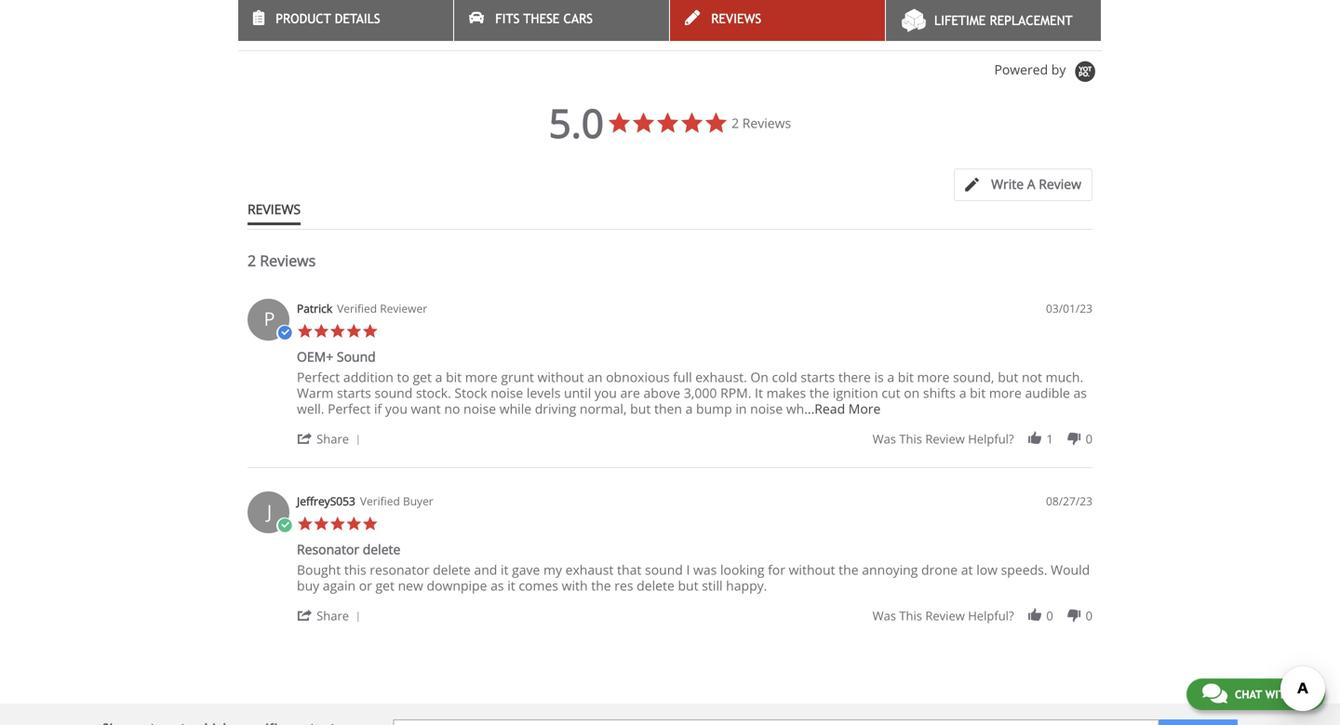 Task type: locate. For each thing, give the bounding box(es) containing it.
sound
[[375, 384, 413, 402], [645, 561, 683, 579]]

2
[[732, 114, 739, 132], [248, 251, 256, 271]]

chat with us link
[[1187, 679, 1325, 710]]

an
[[587, 368, 603, 386]]

more left grunt
[[465, 368, 498, 386]]

1 vertical spatial get
[[376, 577, 395, 594]]

review down shifts
[[926, 431, 965, 447]]

verified left buyer
[[360, 493, 400, 509]]

group down sound,
[[873, 431, 1093, 447]]

it left comes
[[507, 577, 515, 594]]

was down annoying
[[873, 608, 896, 624]]

but inside resonator delete bought this resonator delete and it gave my exhaust that sound i was looking for without the annoying drone at low speeds. would buy again or get new downpipe as it comes with the res delete but still happy.
[[678, 577, 699, 594]]

0 horizontal spatial sound
[[375, 384, 413, 402]]

downpipe
[[427, 577, 487, 594]]

share image down buy
[[297, 608, 313, 624]]

this down 'resonator'
[[344, 561, 366, 579]]

more left sound,
[[917, 368, 950, 386]]

on
[[751, 368, 769, 386]]

0 vertical spatial was this review helpful?
[[873, 431, 1014, 447]]

0 vertical spatial sound
[[375, 384, 413, 402]]

1 vertical spatial share
[[317, 608, 349, 624]]

1 vertical spatial 2
[[248, 251, 256, 271]]

1 horizontal spatial get
[[413, 368, 432, 386]]

the left annoying
[[839, 561, 859, 579]]

or
[[359, 577, 372, 594]]

powered
[[995, 61, 1048, 78]]

sound left stock. on the bottom left of page
[[375, 384, 413, 402]]

was down more
[[873, 431, 896, 447]]

0 right vote down review by jeffreys053 on 27 aug 2023 image
[[1086, 608, 1093, 624]]

1 helpful? from the top
[[968, 431, 1014, 447]]

was
[[873, 431, 896, 447], [873, 608, 896, 624]]

1 group from the top
[[873, 431, 1093, 447]]

share button down 'again' at the bottom left of the page
[[297, 607, 367, 624]]

cars
[[564, 11, 593, 26]]

circle checkmark image
[[276, 325, 293, 341], [276, 518, 293, 534]]

get right the or
[[376, 577, 395, 594]]

get inside resonator delete bought this resonator delete and it gave my exhaust that sound i was looking for without the annoying drone at low speeds. would buy again or get new downpipe as it comes with the res delete but still happy.
[[376, 577, 395, 594]]

bought
[[297, 561, 341, 579]]

1 vertical spatial as
[[491, 577, 504, 594]]

bit right shifts
[[970, 384, 986, 402]]

perfect left if
[[328, 400, 371, 418]]

review
[[1039, 175, 1082, 193]]

delete up resonator
[[363, 540, 401, 558]]

1 horizontal spatial with
[[1266, 688, 1293, 701]]

1 vertical spatial was
[[873, 608, 896, 624]]

2 was this review helpful? from the top
[[873, 608, 1014, 624]]

looking
[[720, 561, 765, 579]]

product
[[276, 11, 331, 26]]

1 vertical spatial seperator image
[[353, 612, 364, 623]]

review for p
[[926, 431, 965, 447]]

get right the to
[[413, 368, 432, 386]]

1 was from the top
[[873, 431, 896, 447]]

delete left and
[[433, 561, 471, 579]]

but left still
[[678, 577, 699, 594]]

it right and
[[501, 561, 509, 579]]

seperator image for j
[[353, 612, 364, 623]]

1 vertical spatial this
[[344, 561, 366, 579]]

bit
[[446, 368, 462, 386], [898, 368, 914, 386], [970, 384, 986, 402]]

seperator image down the or
[[353, 612, 364, 623]]

0 vertical spatial but
[[998, 368, 1019, 386]]

0 vertical spatial 2 reviews
[[732, 114, 791, 132]]

Email email field
[[393, 720, 1159, 725]]

product details link
[[238, 0, 453, 41]]

0 vertical spatial as
[[1074, 384, 1087, 402]]

without
[[538, 368, 584, 386], [789, 561, 835, 579]]

1 horizontal spatial sound
[[645, 561, 683, 579]]

helpful? left vote up review by jeffreys053 on 27 aug 2023 icon
[[968, 608, 1014, 624]]

0 vertical spatial without
[[538, 368, 584, 386]]

verified right patrick
[[337, 301, 377, 316]]

1 horizontal spatial delete
[[433, 561, 471, 579]]

0 vertical spatial helpful?
[[968, 431, 1014, 447]]

1 vertical spatial group
[[873, 608, 1093, 624]]

as right audible on the bottom right
[[1074, 384, 1087, 402]]

the right wh
[[810, 384, 830, 402]]

2 review from the top
[[926, 608, 965, 624]]

as left gave
[[491, 577, 504, 594]]

more left not
[[989, 384, 1022, 402]]

this
[[899, 431, 922, 447], [344, 561, 366, 579], [899, 608, 922, 624]]

gave
[[512, 561, 540, 579]]

0 horizontal spatial without
[[538, 368, 584, 386]]

group for j
[[873, 608, 1093, 624]]

0 horizontal spatial get
[[376, 577, 395, 594]]

this inside resonator delete bought this resonator delete and it gave my exhaust that sound i was looking for without the annoying drone at low speeds. would buy again or get new downpipe as it comes with the res delete but still happy.
[[344, 561, 366, 579]]

2 share button from the top
[[297, 607, 367, 624]]

1 share button from the top
[[297, 430, 367, 447]]

was this review helpful? for j
[[873, 608, 1014, 624]]

speeds.
[[1001, 561, 1048, 579]]

a
[[435, 368, 443, 386], [887, 368, 895, 386], [959, 384, 967, 402], [686, 400, 693, 418]]

0 vertical spatial share image
[[297, 431, 313, 447]]

but
[[998, 368, 1019, 386], [630, 400, 651, 418], [678, 577, 699, 594]]

i
[[686, 561, 690, 579]]

1 share image from the top
[[297, 431, 313, 447]]

0 vertical spatial get
[[413, 368, 432, 386]]

group
[[873, 431, 1093, 447], [873, 608, 1093, 624]]

0 vertical spatial was
[[873, 431, 896, 447]]

0 horizontal spatial more
[[465, 368, 498, 386]]

1 horizontal spatial without
[[789, 561, 835, 579]]

delete right 'res'
[[637, 577, 675, 594]]

makes
[[767, 384, 806, 402]]

0 horizontal spatial starts
[[337, 384, 371, 402]]

0 horizontal spatial you
[[385, 400, 408, 418]]

seperator image
[[353, 435, 364, 446], [353, 612, 364, 623]]

1 seperator image from the top
[[353, 435, 364, 446]]

share for p
[[317, 431, 349, 447]]

2 helpful? from the top
[[968, 608, 1014, 624]]

2 horizontal spatial the
[[839, 561, 859, 579]]

cold
[[772, 368, 797, 386]]

0 vertical spatial group
[[873, 431, 1093, 447]]

1 vertical spatial circle checkmark image
[[276, 518, 293, 534]]

1 review from the top
[[926, 431, 965, 447]]

1 vertical spatial without
[[789, 561, 835, 579]]

as
[[1074, 384, 1087, 402], [491, 577, 504, 594]]

p
[[264, 306, 275, 332]]

noise right stock
[[491, 384, 523, 402]]

this down on
[[899, 431, 922, 447]]

2 circle checkmark image from the top
[[276, 518, 293, 534]]

2 was from the top
[[873, 608, 896, 624]]

0 horizontal spatial 2 reviews
[[248, 251, 316, 271]]

drone
[[921, 561, 958, 579]]

replacement
[[990, 13, 1073, 28]]

2 vertical spatial but
[[678, 577, 699, 594]]

the
[[810, 384, 830, 402], [839, 561, 859, 579], [591, 577, 611, 594]]

share
[[317, 431, 349, 447], [317, 608, 349, 624]]

0 vertical spatial 2
[[732, 114, 739, 132]]

oem+ sound heading
[[297, 348, 376, 369]]

1 vertical spatial helpful?
[[968, 608, 1014, 624]]

exhaust
[[566, 561, 614, 579]]

share image
[[297, 431, 313, 447], [297, 608, 313, 624]]

helpful? left vote up review by patrick on  1 mar 2023 'image'
[[968, 431, 1014, 447]]

patrick
[[297, 301, 332, 316]]

0 horizontal spatial with
[[562, 577, 588, 594]]

my
[[544, 561, 562, 579]]

was this review helpful?
[[873, 431, 1014, 447], [873, 608, 1014, 624]]

group for p
[[873, 431, 1093, 447]]

write
[[991, 175, 1024, 193]]

share image down "well."
[[297, 431, 313, 447]]

star image
[[330, 323, 346, 339], [346, 323, 362, 339], [362, 323, 378, 339], [297, 516, 313, 532], [346, 516, 362, 532], [362, 516, 378, 532]]

without up driving at the bottom left of the page
[[538, 368, 584, 386]]

circle checkmark image right p
[[276, 325, 293, 341]]

powered by link
[[995, 61, 1102, 84]]

tab panel containing p
[[238, 290, 1102, 644]]

write no frame image
[[965, 178, 988, 192]]

jeffreys053 verified buyer
[[297, 493, 433, 509]]

0 vertical spatial share button
[[297, 430, 367, 447]]

until
[[564, 384, 591, 402]]

1 vertical spatial share button
[[297, 607, 367, 624]]

2 vertical spatial this
[[899, 608, 922, 624]]

you left are
[[595, 384, 617, 402]]

a right shifts
[[959, 384, 967, 402]]

then
[[654, 400, 682, 418]]

stock.
[[416, 384, 451, 402]]

share button
[[297, 430, 367, 447], [297, 607, 367, 624]]

stock
[[455, 384, 487, 402]]

the left 'res'
[[591, 577, 611, 594]]

1 horizontal spatial but
[[678, 577, 699, 594]]

without inside resonator delete bought this resonator delete and it gave my exhaust that sound i was looking for without the annoying drone at low speeds. would buy again or get new downpipe as it comes with the res delete but still happy.
[[789, 561, 835, 579]]

verified for p
[[337, 301, 377, 316]]

...read
[[804, 400, 845, 418]]

bit up no on the bottom
[[446, 368, 462, 386]]

perfect down oem+
[[297, 368, 340, 386]]

without right for
[[789, 561, 835, 579]]

0 vertical spatial seperator image
[[353, 435, 364, 446]]

starts up ...read
[[801, 368, 835, 386]]

1 vertical spatial but
[[630, 400, 651, 418]]

new
[[398, 577, 423, 594]]

0 horizontal spatial but
[[630, 400, 651, 418]]

0 horizontal spatial as
[[491, 577, 504, 594]]

0 right vote down review by patrick on  1 mar 2023 icon
[[1086, 431, 1093, 447]]

a right is
[[887, 368, 895, 386]]

0 vertical spatial review
[[926, 431, 965, 447]]

1 horizontal spatial 2
[[732, 114, 739, 132]]

sound left i
[[645, 561, 683, 579]]

2 share from the top
[[317, 608, 349, 624]]

review
[[926, 431, 965, 447], [926, 608, 965, 624]]

1 horizontal spatial the
[[810, 384, 830, 402]]

tab panel
[[238, 290, 1102, 644]]

seperator image up jeffreys053 verified buyer
[[353, 435, 364, 446]]

1 vertical spatial sound
[[645, 561, 683, 579]]

was this review helpful? down drone
[[873, 608, 1014, 624]]

1 circle checkmark image from the top
[[276, 325, 293, 341]]

levels
[[527, 384, 561, 402]]

2 seperator image from the top
[[353, 612, 364, 623]]

but left not
[[998, 368, 1019, 386]]

with right comes
[[562, 577, 588, 594]]

share button down "well."
[[297, 430, 367, 447]]

noise
[[491, 384, 523, 402], [464, 400, 496, 418], [750, 400, 783, 418]]

share button for p
[[297, 430, 367, 447]]

verified
[[337, 301, 377, 316], [360, 493, 400, 509]]

1 vertical spatial 2 reviews
[[248, 251, 316, 271]]

1 horizontal spatial bit
[[898, 368, 914, 386]]

1 vertical spatial with
[[1266, 688, 1293, 701]]

share image for j
[[297, 608, 313, 624]]

1 vertical spatial was this review helpful?
[[873, 608, 1014, 624]]

comes
[[519, 577, 558, 594]]

buyer
[[403, 493, 433, 509]]

1 share from the top
[[317, 431, 349, 447]]

more
[[465, 368, 498, 386], [917, 368, 950, 386], [989, 384, 1022, 402]]

with inside resonator delete bought this resonator delete and it gave my exhaust that sound i was looking for without the annoying drone at low speeds. would buy again or get new downpipe as it comes with the res delete but still happy.
[[562, 577, 588, 594]]

this for p
[[899, 431, 922, 447]]

fits these cars
[[495, 11, 593, 26]]

1 vertical spatial verified
[[360, 493, 400, 509]]

1 vertical spatial review
[[926, 608, 965, 624]]

as inside "perfect addition to get a bit more grunt without an obnoxious full exhaust. on cold starts there is a bit more sound, but not much. warm starts sound stock. stock noise levels until you are above 3,000 rpm. it makes the ignition cut on shifts a bit more audible as well. perfect if you want no noise while driving normal, but then a bump in noise wh"
[[1074, 384, 1087, 402]]

with left us
[[1266, 688, 1293, 701]]

bit right is
[[898, 368, 914, 386]]

while
[[500, 400, 532, 418]]

but left then
[[630, 400, 651, 418]]

0 vertical spatial share
[[317, 431, 349, 447]]

resonator delete heading
[[297, 540, 401, 562]]

1 vertical spatial share image
[[297, 608, 313, 624]]

0 vertical spatial verified
[[337, 301, 377, 316]]

reviews link
[[670, 0, 885, 41]]

0 vertical spatial circle checkmark image
[[276, 325, 293, 341]]

share down 'again' at the bottom left of the page
[[317, 608, 349, 624]]

vote up review by jeffreys053 on 27 aug 2023 image
[[1027, 608, 1043, 624]]

verified buyer heading
[[360, 493, 433, 509]]

bump
[[696, 400, 732, 418]]

write a review
[[991, 175, 1082, 193]]

chat with us
[[1235, 688, 1310, 701]]

1 was this review helpful? from the top
[[873, 431, 1014, 447]]

star image
[[297, 323, 313, 339], [313, 323, 330, 339], [313, 516, 330, 532], [330, 516, 346, 532]]

0
[[1086, 431, 1093, 447], [1047, 608, 1053, 624], [1086, 608, 1093, 624]]

as inside resonator delete bought this resonator delete and it gave my exhaust that sound i was looking for without the annoying drone at low speeds. would buy again or get new downpipe as it comes with the res delete but still happy.
[[491, 577, 504, 594]]

2 horizontal spatial delete
[[637, 577, 675, 594]]

this down annoying
[[899, 608, 922, 624]]

was this review helpful? down shifts
[[873, 431, 1014, 447]]

get inside "perfect addition to get a bit more grunt without an obnoxious full exhaust. on cold starts there is a bit more sound, but not much. warm starts sound stock. stock noise levels until you are above 3,000 rpm. it makes the ignition cut on shifts a bit more audible as well. perfect if you want no noise while driving normal, but then a bump in noise wh"
[[413, 368, 432, 386]]

2 share image from the top
[[297, 608, 313, 624]]

j
[[267, 499, 272, 524]]

warm
[[297, 384, 334, 402]]

patrick verified reviewer
[[297, 301, 427, 316]]

share down "well."
[[317, 431, 349, 447]]

not
[[1022, 368, 1042, 386]]

2 group from the top
[[873, 608, 1093, 624]]

sound inside resonator delete bought this resonator delete and it gave my exhaust that sound i was looking for without the annoying drone at low speeds. would buy again or get new downpipe as it comes with the res delete but still happy.
[[645, 561, 683, 579]]

0 vertical spatial this
[[899, 431, 922, 447]]

0 vertical spatial with
[[562, 577, 588, 594]]

helpful?
[[968, 431, 1014, 447], [968, 608, 1014, 624]]

circle checkmark image right j
[[276, 518, 293, 534]]

starts left if
[[337, 384, 371, 402]]

review down drone
[[926, 608, 965, 624]]

you right if
[[385, 400, 408, 418]]

1 horizontal spatial as
[[1074, 384, 1087, 402]]

group down "low" on the right of page
[[873, 608, 1093, 624]]



Task type: describe. For each thing, give the bounding box(es) containing it.
cut
[[882, 384, 901, 402]]

was
[[693, 561, 717, 579]]

ignition
[[833, 384, 878, 402]]

sound,
[[953, 368, 995, 386]]

vote up review by patrick on  1 mar 2023 image
[[1027, 431, 1043, 447]]

1 horizontal spatial starts
[[801, 368, 835, 386]]

resonator
[[297, 540, 359, 558]]

3,000
[[684, 384, 717, 402]]

was this review helpful? for p
[[873, 431, 1014, 447]]

at
[[961, 561, 973, 579]]

was for j
[[873, 608, 896, 624]]

well.
[[297, 400, 324, 418]]

oem+ sound
[[297, 348, 376, 365]]

it
[[755, 384, 763, 402]]

was for p
[[873, 431, 896, 447]]

normal,
[[580, 400, 627, 418]]

review for j
[[926, 608, 965, 624]]

1 horizontal spatial you
[[595, 384, 617, 402]]

audible
[[1025, 384, 1070, 402]]

reviews
[[248, 200, 301, 218]]

us
[[1296, 688, 1310, 701]]

seperator image for p
[[353, 435, 364, 446]]

still
[[702, 577, 723, 594]]

1
[[1047, 431, 1053, 447]]

to
[[397, 368, 409, 386]]

0 horizontal spatial the
[[591, 577, 611, 594]]

0 for p
[[1086, 431, 1093, 447]]

0 horizontal spatial bit
[[446, 368, 462, 386]]

exhaust.
[[696, 368, 747, 386]]

resonator
[[370, 561, 430, 579]]

0 right vote up review by jeffreys053 on 27 aug 2023 icon
[[1047, 608, 1053, 624]]

0 horizontal spatial 2
[[248, 251, 256, 271]]

circle checkmark image for j
[[276, 518, 293, 534]]

fits
[[495, 11, 520, 26]]

for
[[768, 561, 786, 579]]

vote down review by patrick on  1 mar 2023 image
[[1066, 431, 1082, 447]]

res
[[615, 577, 633, 594]]

08/27/23
[[1046, 493, 1093, 509]]

2 horizontal spatial but
[[998, 368, 1019, 386]]

no
[[444, 400, 460, 418]]

5.0
[[549, 96, 604, 150]]

circle checkmark image for p
[[276, 325, 293, 341]]

comments image
[[1202, 682, 1228, 705]]

these
[[523, 11, 560, 26]]

wh
[[786, 400, 804, 418]]

on
[[904, 384, 920, 402]]

product details
[[276, 11, 380, 26]]

in
[[736, 400, 747, 418]]

0 for j
[[1086, 608, 1093, 624]]

verified for j
[[360, 493, 400, 509]]

are
[[620, 384, 640, 402]]

chat
[[1235, 688, 1262, 701]]

perfect addition to get a bit more grunt without an obnoxious full exhaust. on cold starts there is a bit more sound, but not much. warm starts sound stock. stock noise levels until you are above 3,000 rpm. it makes the ignition cut on shifts a bit more audible as well. perfect if you want no noise while driving normal, but then a bump in noise wh
[[297, 368, 1087, 418]]

the inside "perfect addition to get a bit more grunt without an obnoxious full exhaust. on cold starts there is a bit more sound, but not much. warm starts sound stock. stock noise levels until you are above 3,000 rpm. it makes the ignition cut on shifts a bit more audible as well. perfect if you want no noise while driving normal, but then a bump in noise wh"
[[810, 384, 830, 402]]

noise right no on the bottom
[[464, 400, 496, 418]]

a right then
[[686, 400, 693, 418]]

fits these cars link
[[454, 0, 669, 41]]

buy
[[297, 577, 319, 594]]

review date 08/27/23 element
[[1046, 493, 1093, 509]]

a up the want
[[435, 368, 443, 386]]

a
[[1027, 175, 1036, 193]]

1 horizontal spatial 2 reviews
[[732, 114, 791, 132]]

full
[[673, 368, 692, 386]]

addition
[[343, 368, 394, 386]]

share image for p
[[297, 431, 313, 447]]

1 horizontal spatial more
[[917, 368, 950, 386]]

without inside "perfect addition to get a bit more grunt without an obnoxious full exhaust. on cold starts there is a bit more sound, but not much. warm starts sound stock. stock noise levels until you are above 3,000 rpm. it makes the ignition cut on shifts a bit more audible as well. perfect if you want no noise while driving normal, but then a bump in noise wh"
[[538, 368, 584, 386]]

1 vertical spatial perfect
[[328, 400, 371, 418]]

above
[[644, 384, 681, 402]]

0 vertical spatial perfect
[[297, 368, 340, 386]]

happy.
[[726, 577, 767, 594]]

more
[[849, 400, 881, 418]]

would
[[1051, 561, 1090, 579]]

reviewer
[[380, 301, 427, 316]]

is
[[874, 368, 884, 386]]

shifts
[[923, 384, 956, 402]]

if
[[374, 400, 382, 418]]

5.0 star rating element
[[549, 96, 604, 150]]

noise right "in"
[[750, 400, 783, 418]]

...read more button
[[804, 400, 881, 418]]

sound
[[337, 348, 376, 365]]

resonator delete bought this resonator delete and it gave my exhaust that sound i was looking for without the annoying drone at low speeds. would buy again or get new downpipe as it comes with the res delete but still happy.
[[297, 540, 1090, 594]]

powered by
[[995, 61, 1069, 78]]

oem+
[[297, 348, 333, 365]]

verified reviewer heading
[[337, 301, 427, 317]]

write a review button
[[954, 169, 1093, 201]]

vote down review by jeffreys053 on 27 aug 2023 image
[[1066, 608, 1082, 624]]

and
[[474, 561, 497, 579]]

share button for j
[[297, 607, 367, 624]]

lifetime
[[935, 13, 986, 28]]

helpful? for p
[[968, 431, 1014, 447]]

this for j
[[899, 608, 922, 624]]

grunt
[[501, 368, 534, 386]]

much.
[[1046, 368, 1084, 386]]

that
[[617, 561, 642, 579]]

2 horizontal spatial bit
[[970, 384, 986, 402]]

review date 03/01/23 element
[[1046, 301, 1093, 317]]

sound inside "perfect addition to get a bit more grunt without an obnoxious full exhaust. on cold starts there is a bit more sound, but not much. warm starts sound stock. stock noise levels until you are above 3,000 rpm. it makes the ignition cut on shifts a bit more audible as well. perfect if you want no noise while driving normal, but then a bump in noise wh"
[[375, 384, 413, 402]]

by
[[1052, 61, 1066, 78]]

share for j
[[317, 608, 349, 624]]

details
[[335, 11, 380, 26]]

2 horizontal spatial more
[[989, 384, 1022, 402]]

0 horizontal spatial delete
[[363, 540, 401, 558]]

helpful? for j
[[968, 608, 1014, 624]]

want
[[411, 400, 441, 418]]

jeffreys053
[[297, 493, 355, 509]]

again
[[323, 577, 356, 594]]

driving
[[535, 400, 576, 418]]

annoying
[[862, 561, 918, 579]]

rpm.
[[720, 384, 752, 402]]

...read more
[[804, 400, 881, 418]]

there
[[839, 368, 871, 386]]



Task type: vqa. For each thing, say whether or not it's contained in the screenshot.
Wheel & Tire Tools
no



